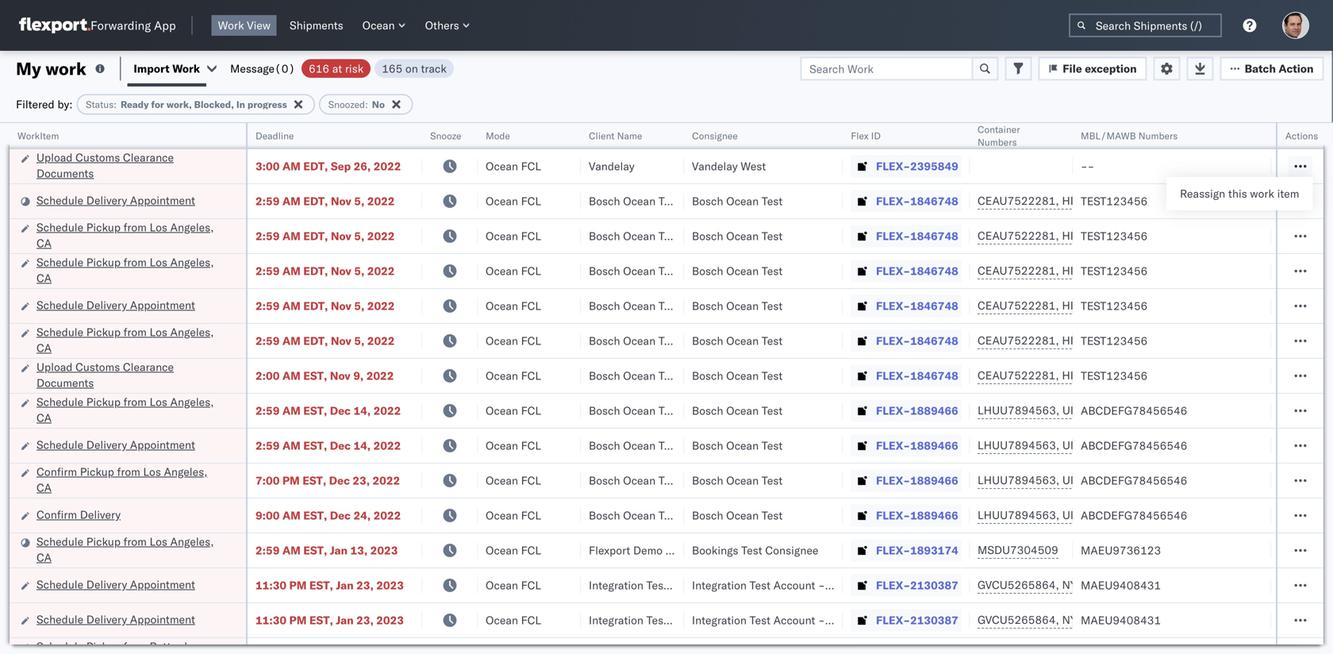 Task type: describe. For each thing, give the bounding box(es) containing it.
9:00 am est, dec 24, 2022
[[256, 508, 401, 522]]

4 schedule pickup from los angeles, ca button from the top
[[37, 394, 225, 427]]

pickup for schedule pickup from rotterdam, button
[[86, 639, 121, 653]]

dec for schedule pickup from los angeles, ca
[[330, 404, 351, 418]]

1 fcl from the top
[[521, 159, 541, 173]]

work view
[[218, 18, 271, 32]]

2 gaurav from the top
[[1279, 229, 1315, 243]]

mbl/mawb numbers
[[1081, 130, 1178, 142]]

4 ceau7522281, hlxu6269489, hlxu8034992 from the top
[[978, 298, 1224, 312]]

container
[[978, 123, 1020, 135]]

26,
[[354, 159, 371, 173]]

schedule pickup from rotterdam, link
[[37, 639, 225, 654]]

fcl for confirm pickup from los angeles, ca button
[[521, 473, 541, 487]]

1 am from the top
[[282, 159, 301, 173]]

7 fcl from the top
[[521, 369, 541, 383]]

1 flex- from the top
[[876, 159, 910, 173]]

flex-2130387 for second schedule delivery appointment button from the bottom of the page schedule delivery appointment link
[[876, 578, 959, 592]]

2 schedule pickup from los angeles, ca button from the top
[[37, 254, 225, 288]]

1 nyku9743990 from the top
[[1062, 578, 1140, 592]]

1 gaurav jaw from the top
[[1279, 194, 1333, 208]]

import work
[[134, 62, 200, 75]]

jan for schedule pickup from los angeles, ca link related to fifth schedule pickup from los angeles, ca button
[[330, 543, 348, 557]]

2:00 am est, nov 9, 2022
[[256, 369, 394, 383]]

ready
[[121, 98, 149, 110]]

6 schedule from the top
[[37, 395, 83, 409]]

2:59 am edt, nov 5, 2022 for 3rd schedule pickup from los angeles, ca button from the bottom's schedule pickup from los angeles, ca link
[[256, 334, 395, 348]]

11:30 pm est, jan 23, 2023 for second schedule delivery appointment button from the bottom of the page schedule delivery appointment link
[[256, 578, 404, 592]]

2 vertical spatial pm
[[289, 613, 307, 627]]

angeles, for 3rd schedule pickup from los angeles, ca button from the bottom's schedule pickup from los angeles, ca link
[[170, 325, 214, 339]]

flex id
[[851, 130, 881, 142]]

2:59 for third schedule delivery appointment button from the bottom
[[256, 439, 280, 452]]

2:59 am est, jan 13, 2023
[[256, 543, 398, 557]]

jaehyung c
[[1279, 578, 1333, 592]]

1 edt, from the top
[[303, 159, 328, 173]]

2:59 am edt, nov 5, 2022 for fifth schedule delivery appointment button from the bottom of the page schedule delivery appointment link
[[256, 194, 395, 208]]

3:00 am edt, sep 26, 2022
[[256, 159, 401, 173]]

3 am from the top
[[282, 229, 301, 243]]

los for fourth schedule pickup from los angeles, ca button from the top of the page
[[150, 395, 167, 409]]

3 ocean fcl from the top
[[486, 229, 541, 243]]

snooze
[[430, 130, 461, 142]]

schedule delivery appointment for first schedule delivery appointment button from the bottom of the page schedule delivery appointment link
[[37, 612, 195, 626]]

1 jaw from the top
[[1318, 194, 1333, 208]]

23, for jaehyung c
[[356, 578, 374, 592]]

1889466 for confirm delivery
[[910, 508, 959, 522]]

5 1846748 from the top
[[910, 334, 959, 348]]

upload customs clearance documents for 3:00 am edt, sep 26, 2022
[[37, 150, 174, 180]]

4 flex-1846748 from the top
[[876, 299, 959, 313]]

gvcu5265864, for first schedule delivery appointment button from the bottom of the page schedule delivery appointment link
[[978, 613, 1060, 627]]

7:00 pm est, dec 23, 2022
[[256, 473, 400, 487]]

omkar sav for lhuu7894563, uetu5238478
[[1279, 473, 1333, 487]]

from for confirm pickup from los angeles, ca "link"
[[117, 465, 140, 479]]

5 schedule from the top
[[37, 325, 83, 339]]

2 ceau7522281, hlxu6269489, hlxu8034992 from the top
[[978, 229, 1224, 242]]

3 jaw from the top
[[1318, 299, 1333, 313]]

3:00
[[256, 159, 280, 173]]

5 flex-1846748 from the top
[[876, 334, 959, 348]]

13,
[[350, 543, 368, 557]]

flexport. image
[[19, 17, 90, 33]]

2 2130387 from the top
[[910, 613, 959, 627]]

6 ceau7522281, hlxu6269489, hlxu8034992 from the top
[[978, 368, 1224, 382]]

2:59 for fifth schedule pickup from los angeles, ca button
[[256, 543, 280, 557]]

hlxu8034992 for fifth schedule delivery appointment button from the bottom of the page
[[1146, 194, 1224, 208]]

dec for schedule delivery appointment
[[330, 439, 351, 452]]

bookings
[[692, 543, 739, 557]]

abcdefg78456546 for schedule delivery appointment
[[1081, 439, 1188, 452]]

4 ceau7522281, from the top
[[978, 298, 1059, 312]]

import
[[134, 62, 170, 75]]

hlxu8034992 for 3rd schedule pickup from los angeles, ca button from the bottom
[[1146, 333, 1224, 347]]

for
[[151, 98, 164, 110]]

vandelay for vandelay west
[[692, 159, 738, 173]]

ocean fcl for fourth schedule delivery appointment button from the bottom
[[486, 299, 541, 313]]

2 ceau7522281, from the top
[[978, 229, 1059, 242]]

2 vertical spatial 23,
[[356, 613, 374, 627]]

gvcu5265864, for second schedule delivery appointment button from the bottom of the page schedule delivery appointment link
[[978, 578, 1060, 592]]

ocean fcl for confirm pickup from los angeles, ca button
[[486, 473, 541, 487]]

upload customs clearance documents link for 3:00
[[37, 150, 225, 181]]

batch
[[1245, 62, 1276, 75]]

(0)
[[275, 62, 295, 75]]

flex-2395849
[[876, 159, 959, 173]]

2 hlxu8034992 from the top
[[1146, 229, 1224, 242]]

angeles, for confirm pickup from los angeles, ca "link"
[[164, 465, 208, 479]]

2 5, from the top
[[354, 229, 365, 243]]

7 ocean fcl from the top
[[486, 369, 541, 383]]

mbl/mawb numbers button
[[1073, 126, 1256, 142]]

fcl for 4th schedule pickup from los angeles, ca button from the bottom of the page
[[521, 264, 541, 278]]

shipments link
[[283, 15, 350, 36]]

hlxu6269489, for fifth schedule delivery appointment button from the bottom of the page schedule delivery appointment link
[[1062, 194, 1143, 208]]

1 account from the top
[[774, 578, 816, 592]]

status : ready for work, blocked, in progress
[[86, 98, 287, 110]]

9,
[[353, 369, 364, 383]]

1 ocean fcl from the top
[[486, 159, 541, 173]]

in
[[236, 98, 245, 110]]

work,
[[167, 98, 192, 110]]

24,
[[354, 508, 371, 522]]

confirm delivery
[[37, 508, 121, 521]]

container numbers button
[[970, 120, 1057, 148]]

ocean fcl for 3rd schedule pickup from los angeles, ca button from the bottom
[[486, 334, 541, 348]]

name
[[617, 130, 642, 142]]

workitem
[[17, 130, 59, 142]]

pm for jaehyung c
[[289, 578, 307, 592]]

1 schedule pickup from los angeles, ca button from the top
[[37, 219, 225, 253]]

clearance for 3:00 am edt, sep 26, 2022
[[123, 150, 174, 164]]

2 schedule from the top
[[37, 220, 83, 234]]

no
[[372, 98, 385, 110]]

on
[[406, 62, 418, 75]]

file
[[1063, 62, 1082, 75]]

1889466 for schedule delivery appointment
[[910, 439, 959, 452]]

6 hlxu8034992 from the top
[[1146, 368, 1224, 382]]

2 1846748 from the top
[[910, 229, 959, 243]]

6 hlxu6269489, from the top
[[1062, 368, 1143, 382]]

2:59 am est, dec 14, 2022 for schedule delivery appointment
[[256, 439, 401, 452]]

risk
[[345, 62, 364, 75]]

5 ceau7522281, hlxu6269489, hlxu8034992 from the top
[[978, 333, 1224, 347]]

jan for second schedule delivery appointment button from the bottom of the page schedule delivery appointment link
[[336, 578, 354, 592]]

1 lagerfeld from the top
[[851, 578, 899, 592]]

bookings test consignee
[[692, 543, 819, 557]]

2 schedule delivery appointment button from the top
[[37, 297, 195, 315]]

action
[[1279, 62, 1314, 75]]

file exception
[[1063, 62, 1137, 75]]

165
[[382, 62, 403, 75]]

6 ceau7522281, from the top
[[978, 368, 1059, 382]]

confirm delivery button
[[37, 507, 121, 524]]

ocean fcl for 4th schedule pickup from los angeles, ca button from the bottom of the page
[[486, 264, 541, 278]]

lhuu7894563, uetu5238478 for schedule pickup from los angeles, ca
[[978, 403, 1140, 417]]

2 nyku9743990 from the top
[[1062, 613, 1140, 627]]

confirm delivery link
[[37, 507, 121, 523]]

4 schedule delivery appointment button from the top
[[37, 577, 195, 594]]

: for status
[[114, 98, 117, 110]]

uetu5238478 for schedule delivery appointment
[[1063, 438, 1140, 452]]

1 vertical spatial work
[[172, 62, 200, 75]]

3 resize handle column header from the left
[[459, 123, 478, 654]]

6 test123456 from the top
[[1081, 369, 1148, 383]]

5 schedule pickup from los angeles, ca button from the top
[[37, 534, 225, 567]]

ocean fcl for confirm delivery button
[[486, 508, 541, 522]]

1 2130387 from the top
[[910, 578, 959, 592]]

batch action
[[1245, 62, 1314, 75]]

0 vertical spatial work
[[45, 58, 86, 79]]

clearance for 2:00 am est, nov 9, 2022
[[123, 360, 174, 374]]

2 jaw from the top
[[1318, 229, 1333, 243]]

appointment for schedule delivery appointment link associated with fourth schedule delivery appointment button from the bottom
[[130, 298, 195, 312]]

client name button
[[581, 126, 668, 142]]

flexport
[[589, 543, 630, 557]]

uetu5238478 for schedule pickup from los angeles, ca
[[1063, 403, 1140, 417]]

7 flex- from the top
[[876, 369, 910, 383]]

2 test123456 from the top
[[1081, 229, 1148, 243]]

2 maeu9408431 from the top
[[1081, 613, 1161, 627]]

flex id button
[[843, 126, 954, 142]]

ca for 3rd schedule pickup from los angeles, ca button from the bottom's schedule pickup from los angeles, ca link
[[37, 341, 52, 355]]

1 schedule delivery appointment button from the top
[[37, 192, 195, 210]]

3 gaurav from the top
[[1279, 299, 1315, 313]]

--
[[1081, 159, 1095, 173]]

fcl for first schedule delivery appointment button from the bottom of the page
[[521, 613, 541, 627]]

1 gaurav from the top
[[1279, 194, 1315, 208]]

1 schedule pickup from los angeles, ca from the top
[[37, 220, 214, 250]]

3 1846748 from the top
[[910, 264, 959, 278]]

2:00
[[256, 369, 280, 383]]

4 schedule from the top
[[37, 298, 83, 312]]

rotterdam,
[[150, 639, 206, 653]]

resize handle column header for mode button at the top of the page
[[562, 123, 581, 654]]

2023 for first schedule delivery appointment button from the bottom of the page schedule delivery appointment link
[[376, 613, 404, 627]]

7 schedule from the top
[[37, 438, 83, 452]]

3 flex-1846748 from the top
[[876, 264, 959, 278]]

workitem button
[[10, 126, 230, 142]]

work inside work view "link"
[[218, 18, 244, 32]]

1893174
[[910, 543, 959, 557]]

flex- for schedule delivery appointment link corresponding to third schedule delivery appointment button from the bottom
[[876, 439, 910, 452]]

schedule delivery appointment link for fifth schedule delivery appointment button from the bottom of the page
[[37, 192, 195, 208]]

2:59 for fifth schedule delivery appointment button from the bottom of the page
[[256, 194, 280, 208]]

3 schedule delivery appointment button from the top
[[37, 437, 195, 454]]

customs for 3:00 am edt, sep 26, 2022
[[75, 150, 120, 164]]

fcl for fifth schedule pickup from los angeles, ca button
[[521, 543, 541, 557]]

mode
[[486, 130, 510, 142]]

hlxu8034992 for fourth schedule delivery appointment button from the bottom
[[1146, 298, 1224, 312]]

10 resize handle column header from the left
[[1305, 123, 1324, 654]]

consignee button
[[684, 126, 827, 142]]

2 hlxu6269489, from the top
[[1062, 229, 1143, 242]]

8 schedule from the top
[[37, 535, 83, 548]]

2 flex-1846748 from the top
[[876, 229, 959, 243]]

3 flex- from the top
[[876, 229, 910, 243]]

integration for second schedule delivery appointment button from the bottom of the page schedule delivery appointment link
[[692, 578, 747, 592]]

others button
[[419, 15, 477, 36]]

c
[[1329, 578, 1333, 592]]

ocean fcl for fifth schedule delivery appointment button from the bottom of the page
[[486, 194, 541, 208]]

maeu9736123
[[1081, 543, 1161, 557]]

documents for 3:00
[[37, 166, 94, 180]]

hlxu8034992 for 4th schedule pickup from los angeles, ca button from the bottom of the page
[[1146, 264, 1224, 277]]

client
[[589, 130, 615, 142]]

this
[[1229, 187, 1248, 200]]

my work
[[16, 58, 86, 79]]

appointment for first schedule delivery appointment button from the bottom of the page schedule delivery appointment link
[[130, 612, 195, 626]]

3 edt, from the top
[[303, 229, 328, 243]]

23, for omkar sav
[[353, 473, 370, 487]]

2:59 for 4th schedule pickup from los angeles, ca button from the bottom of the page
[[256, 264, 280, 278]]

sav for ceau7522281, hlxu6269489, hlxu8034992
[[1316, 264, 1333, 278]]

1889466 for confirm pickup from los angeles, ca
[[910, 473, 959, 487]]

616 at risk
[[309, 62, 364, 75]]

flex-1889466 for confirm pickup from los angeles, ca
[[876, 473, 959, 487]]

app
[[154, 18, 176, 33]]

snoozed : no
[[328, 98, 385, 110]]

exception
[[1085, 62, 1137, 75]]

lhuu7894563, for schedule pickup from los angeles, ca
[[978, 403, 1060, 417]]

ocean fcl for second schedule delivery appointment button from the bottom of the page
[[486, 578, 541, 592]]

fcl for 3rd schedule pickup from los angeles, ca button from the bottom
[[521, 334, 541, 348]]

hlxu6269489, for schedule delivery appointment link associated with fourth schedule delivery appointment button from the bottom
[[1062, 298, 1143, 312]]

flex- for schedule pickup from los angeles, ca link for 4th schedule pickup from los angeles, ca button from the bottom of the page
[[876, 264, 910, 278]]

2 account from the top
[[774, 613, 816, 627]]

resize handle column header for client name button on the top of the page
[[665, 123, 684, 654]]

6 flex-1846748 from the top
[[876, 369, 959, 383]]

1 integration test account - karl lagerfeld from the top
[[692, 578, 899, 592]]

upload customs clearance documents link for 2:00
[[37, 359, 225, 391]]

flex-1893174
[[876, 543, 959, 557]]

vandelay west
[[692, 159, 766, 173]]

2 2:59 from the top
[[256, 229, 280, 243]]

actions
[[1286, 130, 1319, 142]]

1 1846748 from the top
[[910, 194, 959, 208]]

demo
[[633, 543, 663, 557]]

west
[[741, 159, 766, 173]]

am for third schedule delivery appointment button from the bottom
[[282, 439, 301, 452]]

deadline button
[[248, 126, 406, 142]]

confirm pickup from los angeles, ca button
[[37, 464, 225, 497]]

2 gaurav jaw from the top
[[1279, 229, 1333, 243]]

2395849
[[910, 159, 959, 173]]

1 maeu9408431 from the top
[[1081, 578, 1161, 592]]

10 schedule from the top
[[37, 612, 83, 626]]

fcl for fourth schedule pickup from los angeles, ca button from the top of the page
[[521, 404, 541, 418]]

schedule pickup from los angeles, ca link for 3rd schedule pickup from los angeles, ca button from the bottom
[[37, 324, 225, 356]]

1 ceau7522281, hlxu6269489, hlxu8034992 from the top
[[978, 194, 1224, 208]]

5 schedule pickup from los angeles, ca from the top
[[37, 535, 214, 564]]

1 ceau7522281, from the top
[[978, 194, 1059, 208]]

resize handle column header for deadline button
[[403, 123, 422, 654]]

id
[[871, 130, 881, 142]]

3 gaurav jaw from the top
[[1279, 299, 1333, 313]]

ca for confirm pickup from los angeles, ca "link"
[[37, 481, 52, 494]]

3 fcl from the top
[[521, 229, 541, 243]]

los for 4th schedule pickup from los angeles, ca button from the bottom of the page
[[150, 255, 167, 269]]

jaehyung
[[1279, 578, 1326, 592]]

ca for schedule pickup from los angeles, ca link for 4th schedule pickup from los angeles, ca button from the bottom of the page
[[37, 271, 52, 285]]

confirm pickup from los angeles, ca
[[37, 465, 208, 494]]

2022 for fifth schedule delivery appointment button from the bottom of the page
[[367, 194, 395, 208]]

schedule pickup from los angeles, ca link for fifth schedule pickup from los angeles, ca button
[[37, 534, 225, 566]]

filtered by:
[[16, 97, 73, 111]]

others
[[425, 18, 459, 32]]

import work button
[[134, 62, 200, 75]]



Task type: locate. For each thing, give the bounding box(es) containing it.
1 vertical spatial customs
[[75, 360, 120, 374]]

abcdefg78456546 for schedule pickup from los angeles, ca
[[1081, 404, 1188, 418]]

3 2:59 from the top
[[256, 264, 280, 278]]

appointment for schedule delivery appointment link corresponding to third schedule delivery appointment button from the bottom
[[130, 438, 195, 452]]

1 vertical spatial upload customs clearance documents link
[[37, 359, 225, 391]]

fcl for third schedule delivery appointment button from the bottom
[[521, 439, 541, 452]]

1 vertical spatial karl
[[828, 613, 849, 627]]

mbl/mawb
[[1081, 130, 1136, 142]]

1 lhuu7894563, uetu5238478 from the top
[[978, 403, 1140, 417]]

by:
[[57, 97, 73, 111]]

upload customs clearance documents button for 2:00 am est, nov 9, 2022
[[37, 359, 225, 392]]

1 vertical spatial integration test account - karl lagerfeld
[[692, 613, 899, 627]]

item
[[1278, 187, 1300, 200]]

gaurav
[[1279, 194, 1315, 208], [1279, 229, 1315, 243], [1279, 299, 1315, 313]]

flex-1893174 button
[[851, 539, 962, 562], [851, 539, 962, 562]]

0 vertical spatial gvcu5265864,
[[978, 578, 1060, 592]]

schedule pickup from los angeles, ca link
[[37, 219, 225, 251], [37, 254, 225, 286], [37, 324, 225, 356], [37, 394, 225, 426], [37, 534, 225, 566]]

numbers
[[1139, 130, 1178, 142], [978, 136, 1017, 148]]

dec up '7:00 pm est, dec 23, 2022'
[[330, 439, 351, 452]]

0 vertical spatial work
[[218, 18, 244, 32]]

5, for 3rd schedule pickup from los angeles, ca button from the bottom
[[354, 334, 365, 348]]

dec left 24,
[[330, 508, 351, 522]]

pickup for confirm pickup from los angeles, ca button
[[80, 465, 114, 479]]

2:59 am edt, nov 5, 2022 for schedule delivery appointment link associated with fourth schedule delivery appointment button from the bottom
[[256, 299, 395, 313]]

Search Work text field
[[800, 57, 973, 81]]

1 upload customs clearance documents from the top
[[37, 150, 174, 180]]

2 ca from the top
[[37, 271, 52, 285]]

am for fifth schedule pickup from los angeles, ca button
[[282, 543, 301, 557]]

lhuu7894563,
[[978, 403, 1060, 417], [978, 438, 1060, 452], [978, 473, 1060, 487], [978, 508, 1060, 522]]

1 vertical spatial work
[[1250, 187, 1275, 200]]

2:59 am edt, nov 5, 2022
[[256, 194, 395, 208], [256, 229, 395, 243], [256, 264, 395, 278], [256, 299, 395, 313], [256, 334, 395, 348]]

lhuu7894563, uetu5238478
[[978, 403, 1140, 417], [978, 438, 1140, 452], [978, 473, 1140, 487], [978, 508, 1140, 522]]

resize handle column header for container numbers button
[[1054, 123, 1073, 654]]

test123456 for 3rd schedule pickup from los angeles, ca button from the bottom
[[1081, 334, 1148, 348]]

1889466 for schedule pickup from los angeles, ca
[[910, 404, 959, 418]]

from inside schedule pickup from rotterdam,
[[123, 639, 147, 653]]

616
[[309, 62, 329, 75]]

hlxu8034992
[[1146, 194, 1224, 208], [1146, 229, 1224, 242], [1146, 264, 1224, 277], [1146, 298, 1224, 312], [1146, 333, 1224, 347], [1146, 368, 1224, 382]]

1889466
[[910, 404, 959, 418], [910, 439, 959, 452], [910, 473, 959, 487], [910, 508, 959, 522]]

14, down 9, in the bottom left of the page
[[354, 404, 371, 418]]

1 vertical spatial 2130387
[[910, 613, 959, 627]]

reassign this work item
[[1180, 187, 1300, 200]]

0 vertical spatial 11:30 pm est, jan 23, 2023
[[256, 578, 404, 592]]

confirm inside confirm delivery link
[[37, 508, 77, 521]]

work right "import" at the left of page
[[172, 62, 200, 75]]

1 schedule delivery appointment link from the top
[[37, 192, 195, 208]]

1 flex-1846748 from the top
[[876, 194, 959, 208]]

forwarding app
[[90, 18, 176, 33]]

flex-1889466
[[876, 404, 959, 418], [876, 439, 959, 452], [876, 473, 959, 487], [876, 508, 959, 522]]

2 vertical spatial gaurav jaw
[[1279, 299, 1333, 313]]

schedule delivery appointment
[[37, 193, 195, 207], [37, 298, 195, 312], [37, 438, 195, 452], [37, 577, 195, 591], [37, 612, 195, 626]]

2022 for fourth schedule delivery appointment button from the bottom
[[367, 299, 395, 313]]

integration test account - karl lagerfeld
[[692, 578, 899, 592], [692, 613, 899, 627]]

dec for confirm delivery
[[330, 508, 351, 522]]

2 vertical spatial jan
[[336, 613, 354, 627]]

1 vertical spatial sav
[[1316, 473, 1333, 487]]

abcdefg78456546 for confirm pickup from los angeles, ca
[[1081, 473, 1188, 487]]

maeu9408431
[[1081, 578, 1161, 592], [1081, 613, 1161, 627]]

23,
[[353, 473, 370, 487], [356, 578, 374, 592], [356, 613, 374, 627]]

9:00
[[256, 508, 280, 522]]

0 vertical spatial documents
[[37, 166, 94, 180]]

5 appointment from the top
[[130, 612, 195, 626]]

ocean
[[362, 18, 395, 32], [486, 159, 518, 173], [486, 194, 518, 208], [623, 194, 656, 208], [726, 194, 759, 208], [486, 229, 518, 243], [623, 229, 656, 243], [726, 229, 759, 243], [486, 264, 518, 278], [623, 264, 656, 278], [726, 264, 759, 278], [486, 299, 518, 313], [623, 299, 656, 313], [726, 299, 759, 313], [486, 334, 518, 348], [623, 334, 656, 348], [726, 334, 759, 348], [486, 369, 518, 383], [623, 369, 656, 383], [726, 369, 759, 383], [486, 404, 518, 418], [623, 404, 656, 418], [726, 404, 759, 418], [486, 439, 518, 452], [623, 439, 656, 452], [726, 439, 759, 452], [486, 473, 518, 487], [623, 473, 656, 487], [726, 473, 759, 487], [486, 508, 518, 522], [623, 508, 656, 522], [726, 508, 759, 522], [486, 543, 518, 557], [486, 578, 518, 592], [486, 613, 518, 627]]

5, for fourth schedule delivery appointment button from the bottom
[[354, 299, 365, 313]]

flex-
[[876, 159, 910, 173], [876, 194, 910, 208], [876, 229, 910, 243], [876, 264, 910, 278], [876, 299, 910, 313], [876, 334, 910, 348], [876, 369, 910, 383], [876, 404, 910, 418], [876, 439, 910, 452], [876, 473, 910, 487], [876, 508, 910, 522], [876, 543, 910, 557], [876, 578, 910, 592], [876, 613, 910, 627]]

0 vertical spatial upload customs clearance documents button
[[37, 150, 225, 183]]

1 test123456 from the top
[[1081, 194, 1148, 208]]

-
[[1081, 159, 1088, 173], [1088, 159, 1095, 173], [818, 578, 825, 592], [818, 613, 825, 627]]

1 vertical spatial lagerfeld
[[851, 613, 899, 627]]

1 vertical spatial upload customs clearance documents button
[[37, 359, 225, 392]]

integration for first schedule delivery appointment button from the bottom of the page schedule delivery appointment link
[[692, 613, 747, 627]]

1 customs from the top
[[75, 150, 120, 164]]

5 2:59 am edt, nov 5, 2022 from the top
[[256, 334, 395, 348]]

2:59 am est, dec 14, 2022
[[256, 404, 401, 418], [256, 439, 401, 452]]

1 horizontal spatial numbers
[[1139, 130, 1178, 142]]

numbers right "mbl/mawb"
[[1139, 130, 1178, 142]]

2 flex-1889466 from the top
[[876, 439, 959, 452]]

0 vertical spatial jaw
[[1318, 194, 1333, 208]]

1 vertical spatial 23,
[[356, 578, 374, 592]]

2 gvcu5265864, nyku9743990 from the top
[[978, 613, 1140, 627]]

2 gvcu5265864, from the top
[[978, 613, 1060, 627]]

0 vertical spatial 2023
[[370, 543, 398, 557]]

: left ready
[[114, 98, 117, 110]]

2 omkar from the top
[[1279, 473, 1313, 487]]

consignee
[[692, 130, 738, 142], [666, 543, 719, 557], [765, 543, 819, 557]]

dec up 9:00 am est, dec 24, 2022
[[329, 473, 350, 487]]

0 vertical spatial sav
[[1316, 264, 1333, 278]]

work
[[45, 58, 86, 79], [1250, 187, 1275, 200]]

1 uetu5238478 from the top
[[1063, 403, 1140, 417]]

0 vertical spatial integration
[[692, 578, 747, 592]]

omkar sav
[[1279, 264, 1333, 278], [1279, 473, 1333, 487]]

4 test123456 from the top
[[1081, 299, 1148, 313]]

3 schedule from the top
[[37, 255, 83, 269]]

: left the no
[[365, 98, 368, 110]]

2 appointment from the top
[[130, 298, 195, 312]]

2 schedule pickup from los angeles, ca from the top
[[37, 255, 214, 285]]

fcl for confirm delivery button
[[521, 508, 541, 522]]

1 vertical spatial integration
[[692, 613, 747, 627]]

6 fcl from the top
[[521, 334, 541, 348]]

view
[[247, 18, 271, 32]]

ca for fourth schedule pickup from los angeles, ca button from the top of the page schedule pickup from los angeles, ca link
[[37, 411, 52, 425]]

2 flex-2130387 from the top
[[876, 613, 959, 627]]

0 vertical spatial confirm
[[37, 465, 77, 479]]

7 2:59 from the top
[[256, 439, 280, 452]]

5 2:59 from the top
[[256, 334, 280, 348]]

: for snoozed
[[365, 98, 368, 110]]

2022 for confirm pickup from los angeles, ca button
[[373, 473, 400, 487]]

13 flex- from the top
[[876, 578, 910, 592]]

omkar
[[1279, 264, 1313, 278], [1279, 473, 1313, 487]]

sav for lhuu7894563, uetu5238478
[[1316, 473, 1333, 487]]

fcl for second schedule delivery appointment button from the bottom of the page
[[521, 578, 541, 592]]

14, up '7:00 pm est, dec 23, 2022'
[[354, 439, 371, 452]]

0 horizontal spatial work
[[45, 58, 86, 79]]

pm
[[282, 473, 300, 487], [289, 578, 307, 592], [289, 613, 307, 627]]

flex- for confirm delivery link
[[876, 508, 910, 522]]

blocked,
[[194, 98, 234, 110]]

vandelay left west
[[692, 159, 738, 173]]

upload customs clearance documents button for 3:00 am edt, sep 26, 2022
[[37, 150, 225, 183]]

0 vertical spatial upload
[[37, 150, 73, 164]]

snoozed
[[328, 98, 365, 110]]

filtered
[[16, 97, 55, 111]]

0 vertical spatial gaurav
[[1279, 194, 1315, 208]]

0 vertical spatial clearance
[[123, 150, 174, 164]]

0 vertical spatial gvcu5265864, nyku9743990
[[978, 578, 1140, 592]]

8 2:59 from the top
[[256, 543, 280, 557]]

4 schedule pickup from los angeles, ca from the top
[[37, 395, 214, 425]]

confirm pickup from los angeles, ca link
[[37, 464, 225, 496]]

uetu5238478 for confirm pickup from los angeles, ca
[[1063, 473, 1140, 487]]

appointment
[[130, 193, 195, 207], [130, 298, 195, 312], [130, 438, 195, 452], [130, 577, 195, 591], [130, 612, 195, 626]]

0 horizontal spatial numbers
[[978, 136, 1017, 148]]

reassign
[[1180, 187, 1226, 200]]

1 confirm from the top
[[37, 465, 77, 479]]

2 ocean fcl from the top
[[486, 194, 541, 208]]

11:30 pm est, jan 23, 2023 for first schedule delivery appointment button from the bottom of the page schedule delivery appointment link
[[256, 613, 404, 627]]

1 horizontal spatial work
[[1250, 187, 1275, 200]]

5 schedule delivery appointment button from the top
[[37, 612, 195, 629]]

3 ceau7522281, from the top
[[978, 264, 1059, 277]]

test
[[659, 194, 680, 208], [762, 194, 783, 208], [659, 229, 680, 243], [762, 229, 783, 243], [659, 264, 680, 278], [762, 264, 783, 278], [659, 299, 680, 313], [762, 299, 783, 313], [659, 334, 680, 348], [762, 334, 783, 348], [659, 369, 680, 383], [762, 369, 783, 383], [659, 404, 680, 418], [762, 404, 783, 418], [659, 439, 680, 452], [762, 439, 783, 452], [659, 473, 680, 487], [762, 473, 783, 487], [659, 508, 680, 522], [762, 508, 783, 522], [741, 543, 763, 557], [750, 578, 771, 592], [750, 613, 771, 627]]

2 integration test account - karl lagerfeld from the top
[[692, 613, 899, 627]]

0 vertical spatial upload customs clearance documents
[[37, 150, 174, 180]]

2 abcdefg78456546 from the top
[[1081, 439, 1188, 452]]

numbers inside container numbers
[[978, 136, 1017, 148]]

consignee inside consignee button
[[692, 130, 738, 142]]

3 uetu5238478 from the top
[[1063, 473, 1140, 487]]

4 schedule pickup from los angeles, ca link from the top
[[37, 394, 225, 426]]

lhuu7894563, for confirm pickup from los angeles, ca
[[978, 473, 1060, 487]]

8 fcl from the top
[[521, 404, 541, 418]]

consignee right bookings
[[765, 543, 819, 557]]

schedule delivery appointment for second schedule delivery appointment button from the bottom of the page schedule delivery appointment link
[[37, 577, 195, 591]]

5 hlxu8034992 from the top
[[1146, 333, 1224, 347]]

angeles, inside confirm pickup from los angeles, ca
[[164, 465, 208, 479]]

omkar sav for ceau7522281, hlxu6269489, hlxu8034992
[[1279, 264, 1333, 278]]

1 horizontal spatial :
[[365, 98, 368, 110]]

10 am from the top
[[282, 508, 301, 522]]

ca inside confirm pickup from los angeles, ca
[[37, 481, 52, 494]]

7:00
[[256, 473, 280, 487]]

flex-2130387 button
[[851, 574, 962, 596], [851, 574, 962, 596], [851, 609, 962, 631], [851, 609, 962, 631]]

abcdefg78456546
[[1081, 404, 1188, 418], [1081, 439, 1188, 452], [1081, 473, 1188, 487], [1081, 508, 1188, 522]]

1 vertical spatial gaurav jaw
[[1279, 229, 1333, 243]]

lhuu7894563, uetu5238478 for schedule delivery appointment
[[978, 438, 1140, 452]]

shipments
[[290, 18, 343, 32]]

0 vertical spatial omkar sav
[[1279, 264, 1333, 278]]

1 horizontal spatial vandelay
[[692, 159, 738, 173]]

3 hlxu8034992 from the top
[[1146, 264, 1224, 277]]

2 vertical spatial jaw
[[1318, 299, 1333, 313]]

8 flex- from the top
[[876, 404, 910, 418]]

1 vertical spatial upload customs clearance documents
[[37, 360, 174, 390]]

work left view
[[218, 18, 244, 32]]

0 vertical spatial gaurav jaw
[[1279, 194, 1333, 208]]

1 vertical spatial maeu9408431
[[1081, 613, 1161, 627]]

5 schedule delivery appointment link from the top
[[37, 612, 195, 627]]

confirm down confirm pickup from los angeles, ca
[[37, 508, 77, 521]]

resize handle column header
[[227, 123, 246, 654], [403, 123, 422, 654], [459, 123, 478, 654], [562, 123, 581, 654], [665, 123, 684, 654], [824, 123, 843, 654], [951, 123, 970, 654], [1054, 123, 1073, 654], [1253, 123, 1272, 654], [1305, 123, 1324, 654]]

4 ca from the top
[[37, 411, 52, 425]]

6 1846748 from the top
[[910, 369, 959, 383]]

am for 4th schedule pickup from los angeles, ca button from the bottom of the page
[[282, 264, 301, 278]]

1 vertical spatial confirm
[[37, 508, 77, 521]]

1 vertical spatial 14,
[[354, 439, 371, 452]]

4 ocean fcl from the top
[[486, 264, 541, 278]]

1 vertical spatial documents
[[37, 376, 94, 390]]

9 resize handle column header from the left
[[1253, 123, 1272, 654]]

documents for 2:00
[[37, 376, 94, 390]]

flex- for second schedule delivery appointment button from the bottom of the page schedule delivery appointment link
[[876, 578, 910, 592]]

3 schedule pickup from los angeles, ca button from the top
[[37, 324, 225, 358]]

1 schedule from the top
[[37, 193, 83, 207]]

los for 1st schedule pickup from los angeles, ca button from the top
[[150, 220, 167, 234]]

pickup inside schedule pickup from rotterdam,
[[86, 639, 121, 653]]

angeles, for schedule pickup from los angeles, ca link related to fifth schedule pickup from los angeles, ca button
[[170, 535, 214, 548]]

work
[[218, 18, 244, 32], [172, 62, 200, 75]]

9 schedule from the top
[[37, 577, 83, 591]]

edt,
[[303, 159, 328, 173], [303, 194, 328, 208], [303, 229, 328, 243], [303, 264, 328, 278], [303, 299, 328, 313], [303, 334, 328, 348]]

4 hlxu6269489, from the top
[[1062, 298, 1143, 312]]

flex-1846748 button
[[851, 190, 962, 212], [851, 190, 962, 212], [851, 225, 962, 247], [851, 225, 962, 247], [851, 260, 962, 282], [851, 260, 962, 282], [851, 295, 962, 317], [851, 295, 962, 317], [851, 330, 962, 352], [851, 330, 962, 352], [851, 365, 962, 387], [851, 365, 962, 387]]

confirm up confirm delivery at left bottom
[[37, 465, 77, 479]]

11 am from the top
[[282, 543, 301, 557]]

abcdefg78456546 for confirm delivery
[[1081, 508, 1188, 522]]

0 vertical spatial 2130387
[[910, 578, 959, 592]]

1 vertical spatial jaw
[[1318, 229, 1333, 243]]

numbers inside button
[[1139, 130, 1178, 142]]

0 vertical spatial karl
[[828, 578, 849, 592]]

progress
[[248, 98, 287, 110]]

2 vertical spatial 2023
[[376, 613, 404, 627]]

1 vertical spatial nyku9743990
[[1062, 613, 1140, 627]]

0 horizontal spatial vandelay
[[589, 159, 635, 173]]

4 2:59 from the top
[[256, 299, 280, 313]]

numbers down container
[[978, 136, 1017, 148]]

batch action button
[[1220, 57, 1324, 81]]

1 vertical spatial 11:30
[[256, 613, 287, 627]]

flex-2130387
[[876, 578, 959, 592], [876, 613, 959, 627]]

1 vertical spatial upload
[[37, 360, 73, 374]]

4 abcdefg78456546 from the top
[[1081, 508, 1188, 522]]

0 horizontal spatial work
[[172, 62, 200, 75]]

1 vertical spatial gaurav
[[1279, 229, 1315, 243]]

hlxu6269489, for 3rd schedule pickup from los angeles, ca button from the bottom's schedule pickup from los angeles, ca link
[[1062, 333, 1143, 347]]

3 schedule pickup from los angeles, ca from the top
[[37, 325, 214, 355]]

1 vertical spatial 11:30 pm est, jan 23, 2023
[[256, 613, 404, 627]]

1 vertical spatial jan
[[336, 578, 354, 592]]

0 vertical spatial jan
[[330, 543, 348, 557]]

flex- for fourth schedule pickup from los angeles, ca button from the top of the page schedule pickup from los angeles, ca link
[[876, 404, 910, 418]]

2 upload customs clearance documents button from the top
[[37, 359, 225, 392]]

ca
[[37, 236, 52, 250], [37, 271, 52, 285], [37, 341, 52, 355], [37, 411, 52, 425], [37, 481, 52, 494], [37, 550, 52, 564]]

consignee for flexport demo consignee
[[666, 543, 719, 557]]

1 vertical spatial flex-2130387
[[876, 613, 959, 627]]

0 vertical spatial lagerfeld
[[851, 578, 899, 592]]

confirm inside confirm pickup from los angeles, ca
[[37, 465, 77, 479]]

sep
[[331, 159, 351, 173]]

5 ceau7522281, from the top
[[978, 333, 1059, 347]]

consignee right demo
[[666, 543, 719, 557]]

clearance
[[123, 150, 174, 164], [123, 360, 174, 374]]

los for confirm pickup from los angeles, ca button
[[143, 465, 161, 479]]

1 lhuu7894563, from the top
[[978, 403, 1060, 417]]

1 upload customs clearance documents button from the top
[[37, 150, 225, 183]]

2 lagerfeld from the top
[[851, 613, 899, 627]]

5 edt, from the top
[[303, 299, 328, 313]]

9 am from the top
[[282, 439, 301, 452]]

dec down 2:00 am est, nov 9, 2022 at the bottom left of the page
[[330, 404, 351, 418]]

fcl for fourth schedule delivery appointment button from the bottom
[[521, 299, 541, 313]]

uetu5238478 for confirm delivery
[[1063, 508, 1140, 522]]

flex-1889466 button
[[851, 400, 962, 422], [851, 400, 962, 422], [851, 435, 962, 457], [851, 435, 962, 457], [851, 469, 962, 492], [851, 469, 962, 492], [851, 504, 962, 527], [851, 504, 962, 527]]

schedule pickup from rotterdam,
[[37, 639, 206, 654]]

3 lhuu7894563, uetu5238478 from the top
[[978, 473, 1140, 487]]

lhuu7894563, uetu5238478 for confirm pickup from los angeles, ca
[[978, 473, 1140, 487]]

ocean inside button
[[362, 18, 395, 32]]

1 vertical spatial 2023
[[376, 578, 404, 592]]

5 schedule delivery appointment from the top
[[37, 612, 195, 626]]

flex-1846748
[[876, 194, 959, 208], [876, 229, 959, 243], [876, 264, 959, 278], [876, 299, 959, 313], [876, 334, 959, 348], [876, 369, 959, 383]]

test123456 for fourth schedule delivery appointment button from the bottom
[[1081, 299, 1148, 313]]

1 gvcu5265864, from the top
[[978, 578, 1060, 592]]

pm for omkar sav
[[282, 473, 300, 487]]

2:59 am est, dec 14, 2022 up '7:00 pm est, dec 23, 2022'
[[256, 439, 401, 452]]

angeles, for schedule pickup from los angeles, ca link for 4th schedule pickup from los angeles, ca button from the bottom of the page
[[170, 255, 214, 269]]

1 vertical spatial omkar sav
[[1279, 473, 1333, 487]]

flex- for fifth schedule delivery appointment button from the bottom of the page schedule delivery appointment link
[[876, 194, 910, 208]]

test123456 for fifth schedule delivery appointment button from the bottom of the page
[[1081, 194, 1148, 208]]

1 vandelay from the left
[[589, 159, 635, 173]]

resize handle column header for consignee button
[[824, 123, 843, 654]]

client name
[[589, 130, 642, 142]]

flex- for first schedule delivery appointment button from the bottom of the page schedule delivery appointment link
[[876, 613, 910, 627]]

0 vertical spatial 11:30
[[256, 578, 287, 592]]

2:59
[[256, 194, 280, 208], [256, 229, 280, 243], [256, 264, 280, 278], [256, 299, 280, 313], [256, 334, 280, 348], [256, 404, 280, 418], [256, 439, 280, 452], [256, 543, 280, 557]]

message (0)
[[230, 62, 295, 75]]

0 vertical spatial 2:59 am est, dec 14, 2022
[[256, 404, 401, 418]]

5 ca from the top
[[37, 481, 52, 494]]

dec
[[330, 404, 351, 418], [330, 439, 351, 452], [329, 473, 350, 487], [330, 508, 351, 522]]

flex- for confirm pickup from los angeles, ca "link"
[[876, 473, 910, 487]]

operator
[[1279, 130, 1318, 142]]

2022 for 4th schedule pickup from los angeles, ca button from the bottom of the page
[[367, 264, 395, 278]]

1 hlxu8034992 from the top
[[1146, 194, 1224, 208]]

edt, for fifth schedule delivery appointment button from the bottom of the page
[[303, 194, 328, 208]]

1 gvcu5265864, nyku9743990 from the top
[[978, 578, 1140, 592]]

0 vertical spatial upload customs clearance documents link
[[37, 150, 225, 181]]

2 customs from the top
[[75, 360, 120, 374]]

2 2:59 am edt, nov 5, 2022 from the top
[[256, 229, 395, 243]]

2022 for confirm delivery button
[[374, 508, 401, 522]]

jaw
[[1318, 194, 1333, 208], [1318, 229, 1333, 243], [1318, 299, 1333, 313]]

vandelay down client name
[[589, 159, 635, 173]]

track
[[421, 62, 447, 75]]

upload customs clearance documents for 2:00 am est, nov 9, 2022
[[37, 360, 174, 390]]

0 vertical spatial 23,
[[353, 473, 370, 487]]

1 vertical spatial 2:59 am est, dec 14, 2022
[[256, 439, 401, 452]]

hlxu6269489,
[[1062, 194, 1143, 208], [1062, 229, 1143, 242], [1062, 264, 1143, 277], [1062, 298, 1143, 312], [1062, 333, 1143, 347], [1062, 368, 1143, 382]]

0 vertical spatial maeu9408431
[[1081, 578, 1161, 592]]

upload for 3:00 am edt, sep 26, 2022
[[37, 150, 73, 164]]

hlxu6269489, for schedule pickup from los angeles, ca link for 4th schedule pickup from los angeles, ca button from the bottom of the page
[[1062, 264, 1143, 277]]

pickup for 3rd schedule pickup from los angeles, ca button from the bottom
[[86, 325, 121, 339]]

dec for confirm pickup from los angeles, ca
[[329, 473, 350, 487]]

fcl for fifth schedule delivery appointment button from the bottom of the page
[[521, 194, 541, 208]]

los for fifth schedule pickup from los angeles, ca button
[[150, 535, 167, 548]]

4 1846748 from the top
[[910, 299, 959, 313]]

work up the by:
[[45, 58, 86, 79]]

forwarding app link
[[19, 17, 176, 33]]

from for fourth schedule pickup from los angeles, ca button from the top of the page schedule pickup from los angeles, ca link
[[123, 395, 147, 409]]

flex
[[851, 130, 869, 142]]

4 flex- from the top
[[876, 264, 910, 278]]

1 vertical spatial pm
[[289, 578, 307, 592]]

schedule delivery appointment link for fourth schedule delivery appointment button from the bottom
[[37, 297, 195, 313]]

5 resize handle column header from the left
[[665, 123, 684, 654]]

14,
[[354, 404, 371, 418], [354, 439, 371, 452]]

mode button
[[478, 126, 565, 142]]

schedule delivery appointment link for third schedule delivery appointment button from the bottom
[[37, 437, 195, 453]]

2 14, from the top
[[354, 439, 371, 452]]

0 vertical spatial customs
[[75, 150, 120, 164]]

pickup inside confirm pickup from los angeles, ca
[[80, 465, 114, 479]]

1 vertical spatial account
[[774, 613, 816, 627]]

0 vertical spatial omkar
[[1279, 264, 1313, 278]]

0 vertical spatial pm
[[282, 473, 300, 487]]

3 schedule pickup from los angeles, ca link from the top
[[37, 324, 225, 356]]

0 vertical spatial nyku9743990
[[1062, 578, 1140, 592]]

4 am from the top
[[282, 264, 301, 278]]

3 1889466 from the top
[[910, 473, 959, 487]]

work view link
[[212, 15, 277, 36]]

los inside confirm pickup from los angeles, ca
[[143, 465, 161, 479]]

1 vertical spatial gvcu5265864,
[[978, 613, 1060, 627]]

work right "this"
[[1250, 187, 1275, 200]]

12 flex- from the top
[[876, 543, 910, 557]]

1 vertical spatial gvcu5265864, nyku9743990
[[978, 613, 1140, 627]]

2 vertical spatial gaurav
[[1279, 299, 1315, 313]]

0 vertical spatial account
[[774, 578, 816, 592]]

3 schedule delivery appointment from the top
[[37, 438, 195, 452]]

gvcu5265864, nyku9743990 for second schedule delivery appointment button from the bottom of the page schedule delivery appointment link
[[978, 578, 1140, 592]]

ocean fcl for third schedule delivery appointment button from the bottom
[[486, 439, 541, 452]]

5, for 4th schedule pickup from los angeles, ca button from the bottom of the page
[[354, 264, 365, 278]]

7 am from the top
[[282, 369, 301, 383]]

uetu5238478
[[1063, 403, 1140, 417], [1063, 438, 1140, 452], [1063, 473, 1140, 487], [1063, 508, 1140, 522]]

0 vertical spatial integration test account - karl lagerfeld
[[692, 578, 899, 592]]

1 horizontal spatial work
[[218, 18, 244, 32]]

confirm for confirm delivery
[[37, 508, 77, 521]]

:
[[114, 98, 117, 110], [365, 98, 368, 110]]

11 ocean fcl from the top
[[486, 508, 541, 522]]

1 vertical spatial clearance
[[123, 360, 174, 374]]

2:59 am est, dec 14, 2022 down 2:00 am est, nov 9, 2022 at the bottom left of the page
[[256, 404, 401, 418]]

schedule delivery appointment link for first schedule delivery appointment button from the bottom of the page
[[37, 612, 195, 627]]

consignee up vandelay west
[[692, 130, 738, 142]]

ocean fcl for first schedule delivery appointment button from the bottom of the page
[[486, 613, 541, 627]]

from for schedule pickup from los angeles, ca link for 4th schedule pickup from los angeles, ca button from the bottom of the page
[[123, 255, 147, 269]]

pickup
[[86, 220, 121, 234], [86, 255, 121, 269], [86, 325, 121, 339], [86, 395, 121, 409], [80, 465, 114, 479], [86, 535, 121, 548], [86, 639, 121, 653]]

2 integration from the top
[[692, 613, 747, 627]]

pickup for 1st schedule pickup from los angeles, ca button from the top
[[86, 220, 121, 234]]

omkar for lhuu7894563, uetu5238478
[[1279, 473, 1313, 487]]

from
[[123, 220, 147, 234], [123, 255, 147, 269], [123, 325, 147, 339], [123, 395, 147, 409], [117, 465, 140, 479], [123, 535, 147, 548], [123, 639, 147, 653]]

Search Shipments (/) text field
[[1069, 13, 1222, 37]]

am for confirm delivery button
[[282, 508, 301, 522]]

1 sav from the top
[[1316, 264, 1333, 278]]

3 ceau7522281, hlxu6269489, hlxu8034992 from the top
[[978, 264, 1224, 277]]

upload customs clearance documents link
[[37, 150, 225, 181], [37, 359, 225, 391]]

am for fifth schedule delivery appointment button from the bottom of the page
[[282, 194, 301, 208]]

1 vertical spatial omkar
[[1279, 473, 1313, 487]]

5 flex- from the top
[[876, 299, 910, 313]]

2 karl from the top
[[828, 613, 849, 627]]

2023
[[370, 543, 398, 557], [376, 578, 404, 592], [376, 613, 404, 627]]

schedule inside schedule pickup from rotterdam,
[[37, 639, 83, 653]]

0 vertical spatial 14,
[[354, 404, 371, 418]]

1 documents from the top
[[37, 166, 94, 180]]

status
[[86, 98, 114, 110]]

am for fourth schedule pickup from los angeles, ca button from the top of the page
[[282, 404, 301, 418]]

2 : from the left
[[365, 98, 368, 110]]

flexport demo consignee
[[589, 543, 719, 557]]

10 flex- from the top
[[876, 473, 910, 487]]

delivery inside button
[[80, 508, 121, 521]]

0 vertical spatial flex-2130387
[[876, 578, 959, 592]]

pickup for fourth schedule pickup from los angeles, ca button from the top of the page
[[86, 395, 121, 409]]

at
[[332, 62, 342, 75]]

0 horizontal spatial :
[[114, 98, 117, 110]]

2 lhuu7894563, uetu5238478 from the top
[[978, 438, 1140, 452]]

from inside confirm pickup from los angeles, ca
[[117, 465, 140, 479]]

est,
[[303, 369, 327, 383], [303, 404, 327, 418], [303, 439, 327, 452], [303, 473, 326, 487], [303, 508, 327, 522], [303, 543, 327, 557], [309, 578, 333, 592], [309, 613, 333, 627]]

resize handle column header for flex id button
[[951, 123, 970, 654]]



Task type: vqa. For each thing, say whether or not it's contained in the screenshot.
bottom the GVCU5265864,
yes



